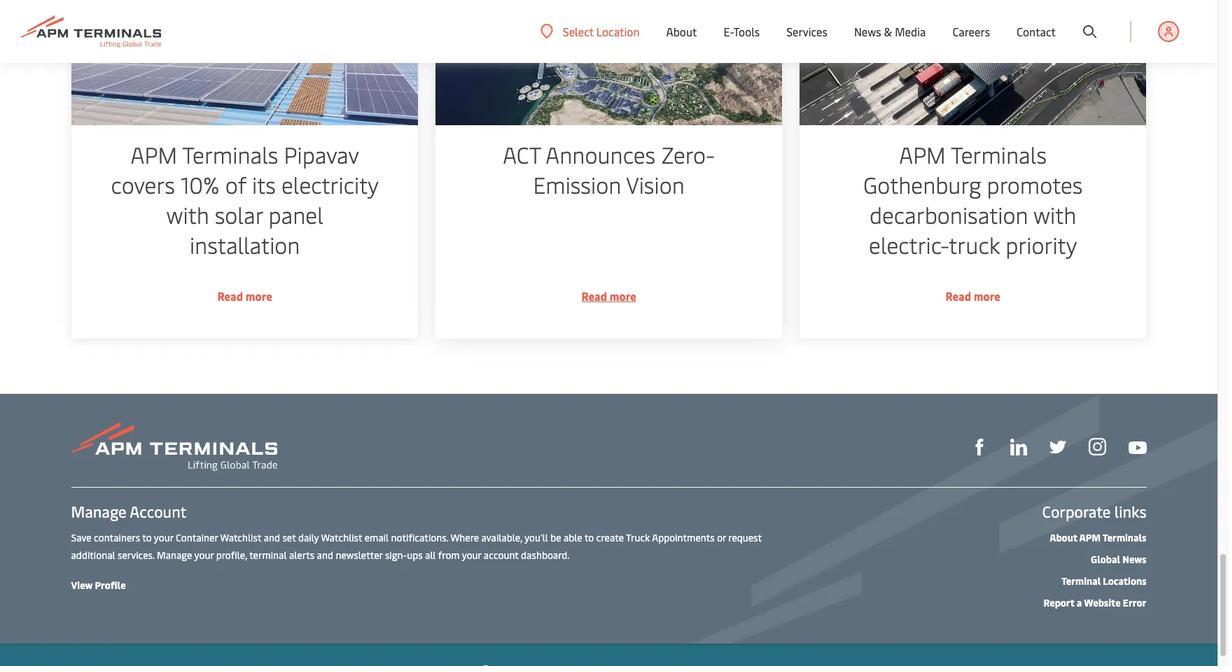 Task type: describe. For each thing, give the bounding box(es) containing it.
apm terminals gothenburg promotes decarbonisation with electric-truck priority
[[864, 139, 1083, 260]]

priority
[[1006, 230, 1078, 260]]

select location
[[563, 23, 640, 39]]

global
[[1092, 554, 1121, 567]]

containers
[[94, 532, 140, 545]]

act announces zero- emission vision
[[503, 139, 715, 200]]

covers
[[111, 170, 175, 200]]

daily
[[298, 532, 319, 545]]

read for vision
[[582, 289, 607, 304]]

email
[[365, 532, 389, 545]]

notifications.
[[391, 532, 449, 545]]

services
[[787, 24, 828, 39]]

of
[[225, 170, 246, 200]]

1 horizontal spatial your
[[194, 549, 214, 563]]

more for 10%
[[245, 289, 272, 304]]

terminal locations
[[1062, 575, 1147, 589]]

installation
[[189, 230, 300, 260]]

available,
[[482, 532, 523, 545]]

2 horizontal spatial terminals
[[1103, 532, 1147, 545]]

select
[[563, 23, 594, 39]]

facebook image
[[971, 439, 988, 456]]

0 horizontal spatial manage
[[71, 502, 127, 523]]

additional
[[71, 549, 115, 563]]

view profile link
[[71, 579, 126, 593]]

read more for decarbonisation
[[946, 289, 1001, 304]]

media
[[896, 24, 926, 39]]

news inside dropdown button
[[855, 24, 882, 39]]

truck
[[626, 532, 650, 545]]

you'll
[[525, 532, 548, 545]]

1 vertical spatial and
[[317, 549, 333, 563]]

create
[[597, 532, 624, 545]]

dashboard.
[[521, 549, 570, 563]]

terminal
[[250, 549, 287, 563]]

220608 solar pipavav image
[[71, 13, 418, 125]]

all
[[425, 549, 436, 563]]

report a website error
[[1044, 597, 1147, 610]]

apm terminals pipavav covers 10% of its electricity with solar panel installation
[[111, 139, 379, 260]]

0 vertical spatial and
[[264, 532, 280, 545]]

vision
[[626, 170, 685, 200]]

announces
[[546, 139, 656, 170]]

about for about apm terminals
[[1050, 532, 1078, 545]]

more for decarbonisation
[[974, 289, 1001, 304]]

from
[[438, 549, 460, 563]]

a
[[1077, 597, 1083, 610]]

solar
[[214, 200, 263, 230]]

be
[[551, 532, 562, 545]]

apm for promotes
[[900, 139, 946, 170]]

corporate
[[1043, 502, 1111, 523]]

save containers to your container watchlist and set daily watchlist email notifications. where available, you'll be able to create truck appointments or request additional services. manage your profile, terminal alerts and newsletter sign-ups all from your account dashboard.
[[71, 532, 762, 563]]

&
[[885, 24, 893, 39]]

alerts
[[289, 549, 315, 563]]

decarbonisation
[[870, 200, 1029, 230]]

container
[[176, 532, 218, 545]]

about button
[[667, 0, 697, 63]]

report a website error link
[[1044, 597, 1147, 610]]

with inside "apm terminals pipavav covers 10% of its electricity with solar panel installation"
[[166, 200, 209, 230]]

gothenburg
[[864, 170, 982, 200]]

electric-
[[870, 230, 950, 260]]

error
[[1124, 597, 1147, 610]]

you tube link
[[1129, 438, 1147, 456]]

emission
[[533, 170, 621, 200]]

terminal
[[1062, 575, 1101, 589]]

act
[[503, 139, 541, 170]]

220930 aqaba vision image
[[436, 13, 783, 125]]

e-tools button
[[724, 0, 760, 63]]

appointments
[[653, 532, 715, 545]]

1 watchlist from the left
[[220, 532, 261, 545]]

electricity
[[281, 170, 379, 200]]

services button
[[787, 0, 828, 63]]

terminal locations link
[[1062, 575, 1147, 589]]

about for about
[[667, 24, 697, 39]]

linkedin image
[[1011, 439, 1027, 456]]

tools
[[734, 24, 760, 39]]

careers
[[953, 24, 991, 39]]

terminals for 10%
[[182, 139, 278, 170]]

global news link
[[1092, 554, 1147, 567]]

its
[[252, 170, 276, 200]]

set
[[283, 532, 296, 545]]

able
[[564, 532, 583, 545]]

linkedin__x28_alt_x29__3_ link
[[1011, 438, 1027, 456]]



Task type: vqa. For each thing, say whether or not it's contained in the screenshot.
middle 'APM'
yes



Task type: locate. For each thing, give the bounding box(es) containing it.
terminals inside 'apm terminals gothenburg promotes decarbonisation with electric-truck priority'
[[951, 139, 1048, 170]]

news
[[855, 24, 882, 39], [1123, 554, 1147, 567]]

apm left 10%
[[130, 139, 177, 170]]

view profile
[[71, 579, 126, 593]]

3 read more from the left
[[946, 289, 1001, 304]]

where
[[451, 532, 479, 545]]

1 horizontal spatial read
[[582, 289, 607, 304]]

read more
[[217, 289, 272, 304], [582, 289, 637, 304], [946, 289, 1001, 304]]

1 horizontal spatial with
[[1034, 200, 1077, 230]]

2 read more from the left
[[582, 289, 637, 304]]

e-
[[724, 24, 734, 39]]

or
[[717, 532, 726, 545]]

to
[[142, 532, 152, 545], [585, 532, 594, 545]]

apm for covers
[[130, 139, 177, 170]]

about left e-
[[667, 24, 697, 39]]

apm inside "apm terminals pipavav covers 10% of its electricity with solar panel installation"
[[130, 139, 177, 170]]

pipavav
[[284, 139, 359, 170]]

contact
[[1017, 24, 1056, 39]]

manage inside save containers to your container watchlist and set daily watchlist email notifications. where available, you'll be able to create truck appointments or request additional services. manage your profile, terminal alerts and newsletter sign-ups all from your account dashboard.
[[157, 549, 192, 563]]

to right able
[[585, 532, 594, 545]]

2 horizontal spatial read more
[[946, 289, 1001, 304]]

0 horizontal spatial with
[[166, 200, 209, 230]]

with inside 'apm terminals gothenburg promotes decarbonisation with electric-truck priority'
[[1034, 200, 1077, 230]]

about
[[667, 24, 697, 39], [1050, 532, 1078, 545]]

more
[[245, 289, 272, 304], [610, 289, 637, 304], [974, 289, 1001, 304]]

view
[[71, 579, 93, 593]]

1 to from the left
[[142, 532, 152, 545]]

account
[[130, 502, 187, 523]]

locations
[[1104, 575, 1147, 589]]

about apm terminals
[[1050, 532, 1147, 545]]

2 more from the left
[[610, 289, 637, 304]]

fill 44 link
[[1050, 438, 1067, 456]]

0 horizontal spatial and
[[264, 532, 280, 545]]

news up locations
[[1123, 554, 1147, 567]]

manage down container
[[157, 549, 192, 563]]

account
[[484, 549, 519, 563]]

manage account
[[71, 502, 187, 523]]

careers button
[[953, 0, 991, 63]]

sign-
[[385, 549, 407, 563]]

1 horizontal spatial to
[[585, 532, 594, 545]]

read
[[217, 289, 243, 304], [582, 289, 607, 304], [946, 289, 972, 304]]

0 horizontal spatial about
[[667, 24, 697, 39]]

about down the corporate
[[1050, 532, 1078, 545]]

2 read from the left
[[582, 289, 607, 304]]

2 horizontal spatial read
[[946, 289, 972, 304]]

e-tools
[[724, 24, 760, 39]]

apm down corporate links
[[1080, 532, 1101, 545]]

your down the where
[[462, 549, 482, 563]]

ups
[[407, 549, 423, 563]]

2 horizontal spatial more
[[974, 289, 1001, 304]]

read more for vision
[[582, 289, 637, 304]]

1 horizontal spatial apm
[[900, 139, 946, 170]]

1 horizontal spatial news
[[1123, 554, 1147, 567]]

0 horizontal spatial more
[[245, 289, 272, 304]]

read more for 10%
[[217, 289, 272, 304]]

0 horizontal spatial terminals
[[182, 139, 278, 170]]

manage up save
[[71, 502, 127, 523]]

3 read from the left
[[946, 289, 972, 304]]

terminals inside "apm terminals pipavav covers 10% of its electricity with solar panel installation"
[[182, 139, 278, 170]]

0 horizontal spatial watchlist
[[220, 532, 261, 545]]

contact button
[[1017, 0, 1056, 63]]

1 horizontal spatial and
[[317, 549, 333, 563]]

your down container
[[194, 549, 214, 563]]

more for vision
[[610, 289, 637, 304]]

and right alerts
[[317, 549, 333, 563]]

and left set
[[264, 532, 280, 545]]

1 with from the left
[[166, 200, 209, 230]]

profile,
[[216, 549, 247, 563]]

request
[[729, 532, 762, 545]]

newsletter
[[336, 549, 383, 563]]

2 with from the left
[[1034, 200, 1077, 230]]

electric truck priority lane image
[[800, 13, 1147, 125]]

2 to from the left
[[585, 532, 594, 545]]

0 horizontal spatial read more
[[217, 289, 272, 304]]

zero-
[[662, 139, 715, 170]]

manage
[[71, 502, 127, 523], [157, 549, 192, 563]]

twitter image
[[1050, 439, 1067, 456]]

1 horizontal spatial terminals
[[951, 139, 1048, 170]]

0 horizontal spatial news
[[855, 24, 882, 39]]

watchlist up newsletter
[[321, 532, 362, 545]]

apm inside 'apm terminals gothenburg promotes decarbonisation with electric-truck priority'
[[900, 139, 946, 170]]

news & media button
[[855, 0, 926, 63]]

youtube image
[[1129, 442, 1147, 455]]

1 more from the left
[[245, 289, 272, 304]]

1 horizontal spatial about
[[1050, 532, 1078, 545]]

3 more from the left
[[974, 289, 1001, 304]]

0 vertical spatial about
[[667, 24, 697, 39]]

2 watchlist from the left
[[321, 532, 362, 545]]

save
[[71, 532, 92, 545]]

links
[[1115, 502, 1147, 523]]

read for decarbonisation
[[946, 289, 972, 304]]

profile
[[95, 579, 126, 593]]

0 horizontal spatial read
[[217, 289, 243, 304]]

0 horizontal spatial your
[[154, 532, 173, 545]]

apm
[[130, 139, 177, 170], [900, 139, 946, 170], [1080, 532, 1101, 545]]

location
[[597, 23, 640, 39]]

with
[[166, 200, 209, 230], [1034, 200, 1077, 230]]

corporate links
[[1043, 502, 1147, 523]]

watchlist
[[220, 532, 261, 545], [321, 532, 362, 545]]

promotes
[[988, 170, 1083, 200]]

to up the services.
[[142, 532, 152, 545]]

1 vertical spatial news
[[1123, 554, 1147, 567]]

2 horizontal spatial apm
[[1080, 532, 1101, 545]]

instagram image
[[1089, 439, 1107, 456]]

1 horizontal spatial watchlist
[[321, 532, 362, 545]]

about apm terminals link
[[1050, 532, 1147, 545]]

terminals
[[182, 139, 278, 170], [951, 139, 1048, 170], [1103, 532, 1147, 545]]

shape link
[[971, 438, 988, 456]]

watchlist up "profile," in the left of the page
[[220, 532, 261, 545]]

1 horizontal spatial read more
[[582, 289, 637, 304]]

read for 10%
[[217, 289, 243, 304]]

global news
[[1092, 554, 1147, 567]]

report
[[1044, 597, 1075, 610]]

0 vertical spatial news
[[855, 24, 882, 39]]

apmt footer logo image
[[71, 422, 277, 472]]

terminals for decarbonisation
[[951, 139, 1048, 170]]

instagram link
[[1089, 438, 1107, 456]]

your down the account
[[154, 532, 173, 545]]

10%
[[180, 170, 219, 200]]

services.
[[118, 549, 155, 563]]

news left &
[[855, 24, 882, 39]]

1 vertical spatial about
[[1050, 532, 1078, 545]]

truck
[[950, 230, 1001, 260]]

apm up the decarbonisation
[[900, 139, 946, 170]]

1 read more from the left
[[217, 289, 272, 304]]

0 vertical spatial manage
[[71, 502, 127, 523]]

panel
[[268, 200, 323, 230]]

and
[[264, 532, 280, 545], [317, 549, 333, 563]]

0 horizontal spatial to
[[142, 532, 152, 545]]

website
[[1085, 597, 1121, 610]]

0 horizontal spatial apm
[[130, 139, 177, 170]]

news & media
[[855, 24, 926, 39]]

1 vertical spatial manage
[[157, 549, 192, 563]]

1 horizontal spatial more
[[610, 289, 637, 304]]

2 horizontal spatial your
[[462, 549, 482, 563]]

select location button
[[541, 23, 640, 39]]

1 read from the left
[[217, 289, 243, 304]]

1 horizontal spatial manage
[[157, 549, 192, 563]]



